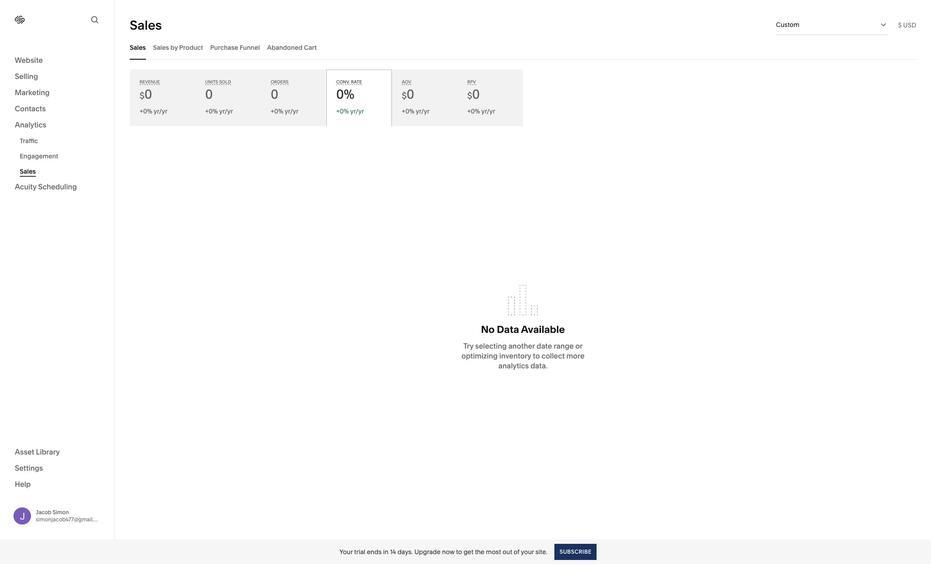 Task type: vqa. For each thing, say whether or not it's contained in the screenshot.
Feature
no



Task type: locate. For each thing, give the bounding box(es) containing it.
$ down rpv
[[467, 91, 472, 101]]

0% inside orders 0 0% yr/yr
[[274, 107, 283, 115]]

to for inventory
[[533, 352, 540, 361]]

subscribe button
[[555, 544, 597, 560]]

to left get
[[456, 548, 462, 556]]

ends
[[367, 548, 382, 556]]

0 down revenue
[[145, 87, 152, 102]]

custom button
[[776, 15, 888, 35]]

2 0 from the left
[[205, 87, 213, 102]]

0% yr/yr down rpv
[[471, 107, 495, 115]]

engagement link
[[20, 149, 105, 164]]

conv. rate 0%
[[336, 79, 362, 102]]

2 yr/yr from the left
[[219, 107, 233, 115]]

$ 0 down revenue
[[140, 87, 152, 102]]

custom
[[776, 21, 800, 29]]

rate
[[351, 79, 362, 84]]

3 yr/yr from the left
[[285, 107, 299, 115]]

units sold 0 0% yr/yr
[[205, 79, 233, 115]]

0% yr/yr
[[143, 107, 167, 115], [340, 107, 364, 115], [405, 107, 430, 115], [471, 107, 495, 115]]

conv.
[[336, 79, 350, 84]]

0% down orders
[[274, 107, 283, 115]]

0% inside the conv. rate 0%
[[336, 87, 355, 102]]

sold
[[219, 79, 231, 84]]

rpv
[[467, 79, 476, 84]]

0 down orders
[[271, 87, 278, 102]]

available
[[521, 324, 565, 336]]

0% yr/yr for revenue
[[143, 107, 167, 115]]

0
[[145, 87, 152, 102], [205, 87, 213, 102], [271, 87, 278, 102], [407, 87, 414, 102], [472, 87, 480, 102]]

acuity scheduling
[[15, 182, 77, 191]]

now
[[442, 548, 455, 556]]

to for now
[[456, 548, 462, 556]]

traffic
[[20, 137, 38, 145]]

3 0 from the left
[[271, 87, 278, 102]]

0 down rpv
[[472, 87, 480, 102]]

revenue
[[140, 79, 160, 84]]

simon
[[53, 509, 69, 516]]

0% yr/yr down the conv. rate 0% on the left of page
[[340, 107, 364, 115]]

analytics
[[499, 361, 529, 370]]

selling link
[[15, 71, 100, 82]]

sales by product
[[153, 43, 203, 51]]

tab list
[[130, 35, 916, 60]]

optimizing
[[462, 352, 498, 361]]

analytics
[[15, 120, 46, 129]]

purchase funnel button
[[210, 35, 260, 60]]

0% down rpv
[[471, 107, 480, 115]]

0 horizontal spatial to
[[456, 548, 462, 556]]

0 vertical spatial to
[[533, 352, 540, 361]]

5 0 from the left
[[472, 87, 480, 102]]

yr/yr for rpv
[[481, 107, 495, 115]]

yr/yr for aov
[[416, 107, 430, 115]]

sales button
[[130, 35, 146, 60]]

to up data.
[[533, 352, 540, 361]]

$ for aov
[[402, 91, 407, 101]]

orders 0 0% yr/yr
[[271, 79, 299, 115]]

$ left the usd
[[898, 21, 902, 29]]

to
[[533, 352, 540, 361], [456, 548, 462, 556]]

$ 0 down rpv
[[467, 87, 480, 102]]

0%
[[336, 87, 355, 102], [143, 107, 152, 115], [209, 107, 218, 115], [274, 107, 283, 115], [340, 107, 349, 115], [405, 107, 415, 115], [471, 107, 480, 115]]

$ down aov
[[402, 91, 407, 101]]

library
[[36, 447, 60, 456]]

0 down "units"
[[205, 87, 213, 102]]

1 vertical spatial to
[[456, 548, 462, 556]]

1 0% yr/yr from the left
[[143, 107, 167, 115]]

of
[[514, 548, 520, 556]]

$ 0 for revenue
[[140, 87, 152, 102]]

days.
[[398, 548, 413, 556]]

1 horizontal spatial to
[[533, 352, 540, 361]]

to inside try selecting another date range or optimizing inventory to collect more analytics data.
[[533, 352, 540, 361]]

cart
[[304, 43, 317, 51]]

in
[[383, 548, 389, 556]]

2 horizontal spatial $ 0
[[467, 87, 480, 102]]

3 $ 0 from the left
[[467, 87, 480, 102]]

0% down "units"
[[209, 107, 218, 115]]

selling
[[15, 72, 38, 81]]

0 down aov
[[407, 87, 414, 102]]

website link
[[15, 55, 100, 66]]

jacob simon simonjacob477@gmail.com
[[36, 509, 105, 523]]

6 yr/yr from the left
[[481, 107, 495, 115]]

$ 0 for aov
[[402, 87, 414, 102]]

date
[[537, 342, 552, 351]]

sales link
[[20, 164, 105, 179]]

0% yr/yr for conv. rate
[[340, 107, 364, 115]]

4 0 from the left
[[407, 87, 414, 102]]

$
[[898, 21, 902, 29], [140, 91, 145, 101], [402, 91, 407, 101], [467, 91, 472, 101]]

marketing link
[[15, 88, 100, 98]]

acuity scheduling link
[[15, 182, 100, 193]]

product
[[179, 43, 203, 51]]

2 $ 0 from the left
[[402, 87, 414, 102]]

0 horizontal spatial $ 0
[[140, 87, 152, 102]]

abandoned cart button
[[267, 35, 317, 60]]

4 0% yr/yr from the left
[[471, 107, 495, 115]]

0 for aov
[[407, 87, 414, 102]]

your
[[521, 548, 534, 556]]

sales inside sales by product button
[[153, 43, 169, 51]]

yr/yr for conv. rate
[[350, 107, 364, 115]]

data
[[497, 324, 519, 336]]

get
[[464, 548, 473, 556]]

selecting
[[475, 342, 507, 351]]

subscribe
[[560, 548, 592, 555]]

$ for revenue
[[140, 91, 145, 101]]

sales
[[130, 17, 162, 33], [130, 43, 146, 51], [153, 43, 169, 51], [20, 167, 36, 176]]

trial
[[354, 548, 365, 556]]

no
[[481, 324, 495, 336]]

1 horizontal spatial $ 0
[[402, 87, 414, 102]]

contacts
[[15, 104, 46, 113]]

2 0% yr/yr from the left
[[340, 107, 364, 115]]

0% yr/yr down aov
[[405, 107, 430, 115]]

$ 0 down aov
[[402, 87, 414, 102]]

yr/yr
[[154, 107, 167, 115], [219, 107, 233, 115], [285, 107, 299, 115], [350, 107, 364, 115], [416, 107, 430, 115], [481, 107, 495, 115]]

$ down revenue
[[140, 91, 145, 101]]

tab list containing sales
[[130, 35, 916, 60]]

most
[[486, 548, 501, 556]]

0% down conv.
[[336, 87, 355, 102]]

5 yr/yr from the left
[[416, 107, 430, 115]]

3 0% yr/yr from the left
[[405, 107, 430, 115]]

1 0 from the left
[[145, 87, 152, 102]]

yr/yr inside units sold 0 0% yr/yr
[[219, 107, 233, 115]]

1 $ 0 from the left
[[140, 87, 152, 102]]

$ 0
[[140, 87, 152, 102], [402, 87, 414, 102], [467, 87, 480, 102]]

1 yr/yr from the left
[[154, 107, 167, 115]]

marketing
[[15, 88, 50, 97]]

help
[[15, 480, 31, 489]]

0% yr/yr down revenue
[[143, 107, 167, 115]]

4 yr/yr from the left
[[350, 107, 364, 115]]

more
[[567, 352, 585, 361]]

0% down revenue
[[143, 107, 152, 115]]

aov
[[402, 79, 411, 84]]



Task type: describe. For each thing, give the bounding box(es) containing it.
analytics link
[[15, 120, 100, 131]]

collect
[[542, 352, 565, 361]]

range
[[554, 342, 574, 351]]

the
[[475, 548, 485, 556]]

14
[[390, 548, 396, 556]]

units
[[205, 79, 218, 84]]

yr/yr inside orders 0 0% yr/yr
[[285, 107, 299, 115]]

try
[[463, 342, 474, 351]]

asset library
[[15, 447, 60, 456]]

engagement
[[20, 152, 58, 160]]

$ usd
[[898, 21, 916, 29]]

0% down aov
[[405, 107, 415, 115]]

upgrade
[[415, 548, 441, 556]]

settings
[[15, 464, 43, 473]]

inventory
[[499, 352, 531, 361]]

0% inside units sold 0 0% yr/yr
[[209, 107, 218, 115]]

purchase
[[210, 43, 238, 51]]

or
[[575, 342, 583, 351]]

abandoned
[[267, 43, 303, 51]]

no data available
[[481, 324, 565, 336]]

try selecting another date range or optimizing inventory to collect more analytics data.
[[462, 342, 585, 370]]

scheduling
[[38, 182, 77, 191]]

help link
[[15, 479, 31, 489]]

$ for rpv
[[467, 91, 472, 101]]

asset
[[15, 447, 34, 456]]

yr/yr for revenue
[[154, 107, 167, 115]]

data.
[[531, 361, 548, 370]]

0% down the conv. rate 0% on the left of page
[[340, 107, 349, 115]]

acuity
[[15, 182, 37, 191]]

purchase funnel
[[210, 43, 260, 51]]

site.
[[536, 548, 548, 556]]

0% yr/yr for aov
[[405, 107, 430, 115]]

funnel
[[240, 43, 260, 51]]

by
[[171, 43, 178, 51]]

simonjacob477@gmail.com
[[36, 516, 105, 523]]

another
[[509, 342, 535, 351]]

settings link
[[15, 463, 100, 474]]

out
[[503, 548, 512, 556]]

asset library link
[[15, 447, 100, 458]]

orders
[[271, 79, 289, 84]]

website
[[15, 56, 43, 65]]

jacob
[[36, 509, 51, 516]]

your trial ends in 14 days. upgrade now to get the most out of your site.
[[340, 548, 548, 556]]

usd
[[903, 21, 916, 29]]

0% yr/yr for rpv
[[471, 107, 495, 115]]

0 inside units sold 0 0% yr/yr
[[205, 87, 213, 102]]

$ 0 for rpv
[[467, 87, 480, 102]]

contacts link
[[15, 104, 100, 114]]

sales by product button
[[153, 35, 203, 60]]

0 inside orders 0 0% yr/yr
[[271, 87, 278, 102]]

abandoned cart
[[267, 43, 317, 51]]

0 for rpv
[[472, 87, 480, 102]]

your
[[340, 548, 353, 556]]

traffic link
[[20, 133, 105, 149]]

0 for revenue
[[145, 87, 152, 102]]



